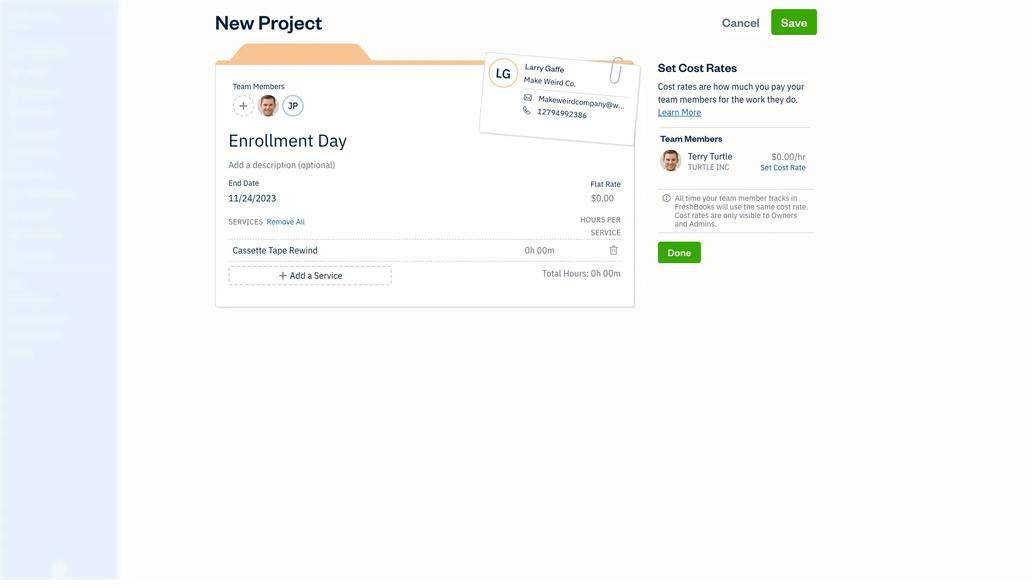 Task type: vqa. For each thing, say whether or not it's contained in the screenshot.
FONT
no



Task type: describe. For each thing, give the bounding box(es) containing it.
members
[[680, 94, 717, 105]]

End date in  format text field
[[228, 193, 425, 204]]

cost
[[777, 202, 791, 212]]

services
[[228, 217, 263, 227]]

learn more link
[[658, 107, 701, 118]]

new
[[215, 9, 254, 34]]

makeweirdcompany@weird.co
[[538, 94, 642, 112]]

all inside all time your team member tracks in freshbooks will use the same cost rate. cost rates are only visible to owners and admins.
[[675, 193, 684, 203]]

add team member image
[[239, 99, 248, 112]]

work
[[746, 94, 765, 105]]

dashboard image
[[7, 47, 20, 58]]

owners
[[771, 211, 797, 220]]

for
[[719, 94, 729, 105]]

00m
[[603, 268, 621, 279]]

to
[[763, 211, 770, 220]]

rate inside $0.00 /hr set cost rate
[[790, 163, 806, 172]]

owner
[[9, 22, 28, 30]]

terry turtle turtle inc
[[688, 151, 732, 172]]

1 vertical spatial all
[[296, 217, 305, 227]]

are inside all time your team member tracks in freshbooks will use the same cost rate. cost rates are only visible to owners and admins.
[[711, 211, 722, 220]]

settings image
[[8, 347, 115, 356]]

Amount (USD) text field
[[591, 193, 614, 204]]

cost left rates
[[678, 60, 704, 75]]

lg
[[495, 64, 512, 82]]

add
[[290, 270, 305, 281]]

chart image
[[7, 231, 20, 241]]

new project
[[215, 9, 322, 34]]

your inside cost rates are how much you pay your team members for the work they do. learn more
[[787, 81, 804, 92]]

you
[[755, 81, 769, 92]]

rewind
[[289, 245, 318, 256]]

Project Description text field
[[228, 159, 524, 171]]

only
[[723, 211, 738, 220]]

team members image
[[8, 296, 115, 304]]

are inside cost rates are how much you pay your team members for the work they do. learn more
[[699, 81, 711, 92]]

set cost rate button
[[760, 163, 806, 172]]

service
[[314, 270, 342, 281]]

weird
[[543, 76, 564, 88]]

remove project service image
[[609, 244, 619, 257]]

cost rates are how much you pay your team members for the work they do. learn more
[[658, 81, 804, 118]]

the inside cost rates are how much you pay your team members for the work they do. learn more
[[731, 94, 744, 105]]

project
[[258, 9, 322, 34]]

0h 00m text field
[[525, 245, 555, 256]]

$0.00 /hr set cost rate
[[760, 152, 806, 172]]

main element
[[0, 0, 145, 581]]

use
[[730, 202, 742, 212]]

apps image
[[8, 278, 115, 287]]

rates
[[706, 60, 737, 75]]

cancel
[[722, 15, 760, 30]]

same
[[756, 202, 775, 212]]

rates inside cost rates are how much you pay your team members for the work they do. learn more
[[677, 81, 697, 92]]

turtle
[[710, 151, 732, 162]]

pay
[[771, 81, 785, 92]]

co.
[[565, 78, 576, 89]]

envelope image
[[522, 93, 534, 102]]

tape
[[268, 245, 287, 256]]

0h
[[591, 268, 601, 279]]

a
[[307, 270, 312, 281]]

the inside all time your team member tracks in freshbooks will use the same cost rate. cost rates are only visible to owners and admins.
[[744, 202, 755, 212]]

remove all button
[[265, 213, 305, 228]]

learn
[[658, 107, 680, 118]]

rates inside all time your team member tracks in freshbooks will use the same cost rate. cost rates are only visible to owners and admins.
[[692, 211, 709, 220]]

1 vertical spatial team
[[660, 133, 683, 144]]

in
[[791, 193, 797, 203]]

member
[[738, 193, 767, 203]]

total hours: 0h 00m
[[542, 268, 621, 279]]

tracks
[[769, 193, 789, 203]]

0 horizontal spatial rate
[[605, 180, 621, 189]]

time
[[685, 193, 701, 203]]

0 horizontal spatial members
[[253, 82, 285, 91]]

your inside all time your team member tracks in freshbooks will use the same cost rate. cost rates are only visible to owners and admins.
[[702, 193, 717, 203]]

freshbooks
[[675, 202, 715, 212]]

0 vertical spatial set
[[658, 60, 676, 75]]

Project Name text field
[[228, 130, 524, 151]]

gaffe
[[545, 63, 565, 75]]

expense image
[[7, 149, 20, 160]]

end
[[228, 178, 241, 188]]



Task type: locate. For each thing, give the bounding box(es) containing it.
and
[[675, 219, 687, 229]]

1 horizontal spatial rate
[[790, 163, 806, 172]]

cancel button
[[712, 9, 769, 35]]

date
[[243, 178, 259, 188]]

done button
[[658, 242, 701, 263]]

visible
[[739, 211, 761, 220]]

all right info image
[[675, 193, 684, 203]]

bank connections image
[[8, 330, 115, 339]]

1 vertical spatial are
[[711, 211, 722, 220]]

0 horizontal spatial all
[[296, 217, 305, 227]]

money image
[[7, 210, 20, 221]]

turtle inc owner
[[9, 10, 57, 30]]

0 vertical spatial rate
[[790, 163, 806, 172]]

turtle inside terry turtle turtle inc
[[688, 162, 714, 172]]

0 vertical spatial are
[[699, 81, 711, 92]]

larry
[[525, 61, 544, 73]]

your up do.
[[787, 81, 804, 92]]

team inside cost rates are how much you pay your team members for the work they do. learn more
[[658, 94, 678, 105]]

the right for
[[731, 94, 744, 105]]

are up members
[[699, 81, 711, 92]]

hours
[[580, 215, 605, 225]]

0 vertical spatial your
[[787, 81, 804, 92]]

cost inside cost rates are how much you pay your team members for the work they do. learn more
[[658, 81, 675, 92]]

1 vertical spatial your
[[702, 193, 717, 203]]

per
[[607, 215, 621, 225]]

cost up learn
[[658, 81, 675, 92]]

plus image
[[278, 269, 288, 282]]

flat rate
[[591, 180, 621, 189]]

set
[[658, 60, 676, 75], [760, 163, 772, 172]]

1 horizontal spatial members
[[684, 133, 722, 144]]

cassette tape rewind
[[233, 245, 318, 256]]

cost down the $0.00
[[773, 163, 788, 172]]

inc
[[41, 10, 57, 20], [716, 162, 729, 172]]

client image
[[7, 67, 20, 78]]

more
[[682, 107, 701, 118]]

0 vertical spatial the
[[731, 94, 744, 105]]

members
[[253, 82, 285, 91], [684, 133, 722, 144]]

are left the 'only'
[[711, 211, 722, 220]]

hours:
[[563, 268, 589, 279]]

cost inside $0.00 /hr set cost rate
[[773, 163, 788, 172]]

do.
[[786, 94, 798, 105]]

add a service button
[[228, 266, 392, 285]]

$0.00
[[771, 152, 794, 162]]

inc inside turtle inc owner
[[41, 10, 57, 20]]

hours per service
[[580, 215, 621, 238]]

are
[[699, 81, 711, 92], [711, 211, 722, 220]]

payment image
[[7, 128, 20, 139]]

team
[[658, 94, 678, 105], [719, 193, 737, 203]]

the right use
[[744, 202, 755, 212]]

1 horizontal spatial turtle
[[688, 162, 714, 172]]

rate down /hr
[[790, 163, 806, 172]]

info image
[[662, 194, 671, 203]]

1 vertical spatial rate
[[605, 180, 621, 189]]

team up the 'only'
[[719, 193, 737, 203]]

1 horizontal spatial team
[[660, 133, 683, 144]]

1 vertical spatial inc
[[716, 162, 729, 172]]

make
[[524, 75, 543, 86]]

0 vertical spatial team
[[658, 94, 678, 105]]

inc inside terry turtle turtle inc
[[716, 162, 729, 172]]

estimate image
[[7, 88, 20, 98]]

0 vertical spatial team members
[[233, 82, 285, 91]]

larry gaffe make weird co.
[[524, 61, 576, 89]]

they
[[767, 94, 784, 105]]

turtle
[[9, 10, 39, 20], [688, 162, 714, 172]]

1 vertical spatial set
[[760, 163, 772, 172]]

1 vertical spatial rates
[[692, 211, 709, 220]]

0 vertical spatial members
[[253, 82, 285, 91]]

12794992386
[[537, 107, 587, 120]]

0 horizontal spatial team members
[[233, 82, 285, 91]]

0 horizontal spatial team
[[658, 94, 678, 105]]

0 vertical spatial inc
[[41, 10, 57, 20]]

remove
[[267, 217, 294, 227]]

0 horizontal spatial turtle
[[9, 10, 39, 20]]

turtle up owner
[[9, 10, 39, 20]]

rate
[[790, 163, 806, 172], [605, 180, 621, 189]]

save button
[[771, 9, 817, 35]]

timer image
[[7, 190, 20, 200]]

rates up members
[[677, 81, 697, 92]]

terry
[[688, 151, 708, 162]]

cost down time
[[675, 211, 690, 220]]

1 horizontal spatial your
[[787, 81, 804, 92]]

1 vertical spatial turtle
[[688, 162, 714, 172]]

total
[[542, 268, 561, 279]]

how
[[713, 81, 730, 92]]

0 horizontal spatial team
[[233, 82, 251, 91]]

1 horizontal spatial team members
[[660, 133, 722, 144]]

set up learn
[[658, 60, 676, 75]]

rate right flat
[[605, 180, 621, 189]]

rates
[[677, 81, 697, 92], [692, 211, 709, 220]]

1 vertical spatial members
[[684, 133, 722, 144]]

team down learn
[[660, 133, 683, 144]]

team members
[[233, 82, 285, 91], [660, 133, 722, 144]]

turtle down terry
[[688, 162, 714, 172]]

0 horizontal spatial set
[[658, 60, 676, 75]]

admins.
[[689, 219, 717, 229]]

team up add team member icon
[[233, 82, 251, 91]]

your right time
[[702, 193, 717, 203]]

1 vertical spatial team members
[[660, 133, 722, 144]]

cost
[[678, 60, 704, 75], [658, 81, 675, 92], [773, 163, 788, 172], [675, 211, 690, 220]]

cost inside all time your team member tracks in freshbooks will use the same cost rate. cost rates are only visible to owners and admins.
[[675, 211, 690, 220]]

the
[[731, 94, 744, 105], [744, 202, 755, 212]]

1 horizontal spatial inc
[[716, 162, 729, 172]]

0 horizontal spatial your
[[702, 193, 717, 203]]

much
[[732, 81, 753, 92]]

services remove all
[[228, 217, 305, 227]]

1 horizontal spatial team
[[719, 193, 737, 203]]

turtle inside turtle inc owner
[[9, 10, 39, 20]]

set down the $0.00
[[760, 163, 772, 172]]

team members up add team member icon
[[233, 82, 285, 91]]

service
[[591, 228, 621, 238]]

invoice image
[[7, 108, 20, 119]]

project image
[[7, 169, 20, 180]]

flat
[[591, 180, 604, 189]]

1 vertical spatial team
[[719, 193, 737, 203]]

all time your team member tracks in freshbooks will use the same cost rate. cost rates are only visible to owners and admins.
[[675, 193, 808, 229]]

set inside $0.00 /hr set cost rate
[[760, 163, 772, 172]]

0 vertical spatial team
[[233, 82, 251, 91]]

jp
[[288, 101, 298, 111]]

0 vertical spatial turtle
[[9, 10, 39, 20]]

rate.
[[793, 202, 808, 212]]

items and services image
[[8, 313, 115, 321]]

all right remove
[[296, 217, 305, 227]]

1 horizontal spatial all
[[675, 193, 684, 203]]

report image
[[7, 251, 20, 262]]

team
[[233, 82, 251, 91], [660, 133, 683, 144]]

done
[[668, 246, 691, 258]]

/hr
[[794, 152, 806, 162]]

0 vertical spatial rates
[[677, 81, 697, 92]]

0 horizontal spatial inc
[[41, 10, 57, 20]]

team members up terry
[[660, 133, 722, 144]]

end date
[[228, 178, 259, 188]]

1 vertical spatial the
[[744, 202, 755, 212]]

0 vertical spatial all
[[675, 193, 684, 203]]

freshbooks image
[[51, 563, 68, 576]]

will
[[716, 202, 728, 212]]

save
[[781, 15, 807, 30]]

your
[[787, 81, 804, 92], [702, 193, 717, 203]]

set cost rates
[[658, 60, 737, 75]]

add a service
[[290, 270, 342, 281]]

cassette
[[233, 245, 266, 256]]

rates down time
[[692, 211, 709, 220]]

team inside all time your team member tracks in freshbooks will use the same cost rate. cost rates are only visible to owners and admins.
[[719, 193, 737, 203]]

team up learn
[[658, 94, 678, 105]]

phone image
[[521, 106, 533, 115]]

all
[[675, 193, 684, 203], [296, 217, 305, 227]]

1 horizontal spatial set
[[760, 163, 772, 172]]



